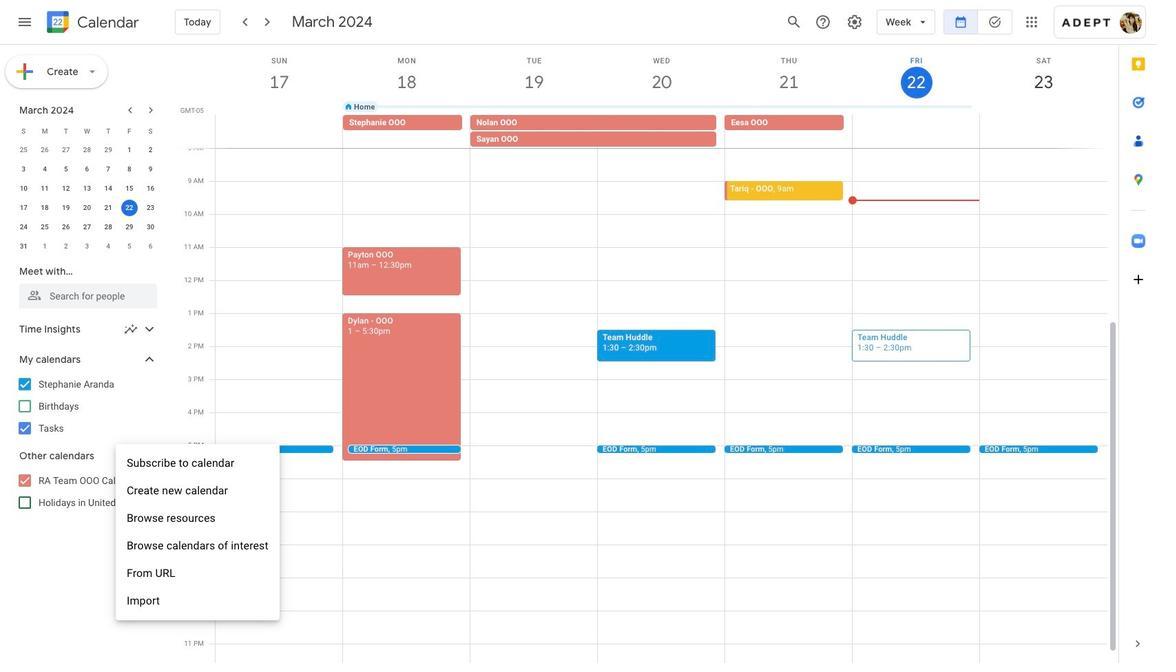 Task type: locate. For each thing, give the bounding box(es) containing it.
february 28 element
[[79, 142, 95, 158]]

26 element
[[58, 219, 74, 236]]

1 element
[[121, 142, 138, 158]]

None search field
[[0, 259, 171, 309]]

other calendars list
[[3, 470, 171, 514]]

cell
[[216, 115, 343, 148], [470, 115, 725, 148], [598, 115, 725, 148], [852, 115, 980, 148], [980, 115, 1107, 148], [119, 198, 140, 218]]

grid
[[176, 45, 1119, 663]]

tab list
[[1120, 45, 1157, 625]]

march 2024 grid
[[13, 121, 161, 256]]

6 element
[[79, 161, 95, 178]]

calendar element
[[44, 8, 139, 39]]

april 5 element
[[121, 238, 138, 255]]

30 element
[[142, 219, 159, 236]]

7 element
[[100, 161, 117, 178]]

12 element
[[58, 181, 74, 197]]

row
[[209, 90, 1119, 123], [209, 115, 1119, 148], [13, 121, 161, 141], [13, 141, 161, 160], [13, 160, 161, 179], [13, 179, 161, 198], [13, 198, 161, 218], [13, 218, 161, 237], [13, 237, 161, 256]]

april 6 element
[[142, 238, 159, 255]]

Search for people to meet text field
[[28, 284, 149, 309]]

28 element
[[100, 219, 117, 236]]

row group
[[13, 141, 161, 256]]

add calendars. menu
[[116, 444, 280, 621]]

18 element
[[37, 200, 53, 216]]

21 element
[[100, 200, 117, 216]]

heading
[[74, 14, 139, 31]]

25 element
[[37, 219, 53, 236]]



Task type: vqa. For each thing, say whether or not it's contained in the screenshot.
the 15 element
yes



Task type: describe. For each thing, give the bounding box(es) containing it.
february 27 element
[[58, 142, 74, 158]]

8 element
[[121, 161, 138, 178]]

april 2 element
[[58, 238, 74, 255]]

cell inside march 2024 'grid'
[[119, 198, 140, 218]]

10 element
[[15, 181, 32, 197]]

31 element
[[15, 238, 32, 255]]

my calendars list
[[3, 373, 171, 440]]

17 element
[[15, 200, 32, 216]]

19 element
[[58, 200, 74, 216]]

4 element
[[37, 161, 53, 178]]

february 29 element
[[100, 142, 117, 158]]

main drawer image
[[17, 14, 33, 30]]

february 25 element
[[15, 142, 32, 158]]

april 1 element
[[37, 238, 53, 255]]

14 element
[[100, 181, 117, 197]]

april 4 element
[[100, 238, 117, 255]]

11 element
[[37, 181, 53, 197]]

20 element
[[79, 200, 95, 216]]

16 element
[[142, 181, 159, 197]]

2 element
[[142, 142, 159, 158]]

29 element
[[121, 219, 138, 236]]

settings menu image
[[847, 14, 863, 30]]

22, today element
[[121, 200, 138, 216]]

3 element
[[15, 161, 32, 178]]

23 element
[[142, 200, 159, 216]]

15 element
[[121, 181, 138, 197]]

13 element
[[79, 181, 95, 197]]

24 element
[[15, 219, 32, 236]]

add other calendars image
[[120, 449, 134, 462]]

5 element
[[58, 161, 74, 178]]

9 element
[[142, 161, 159, 178]]

heading inside calendar element
[[74, 14, 139, 31]]

27 element
[[79, 219, 95, 236]]

april 3 element
[[79, 238, 95, 255]]

february 26 element
[[37, 142, 53, 158]]



